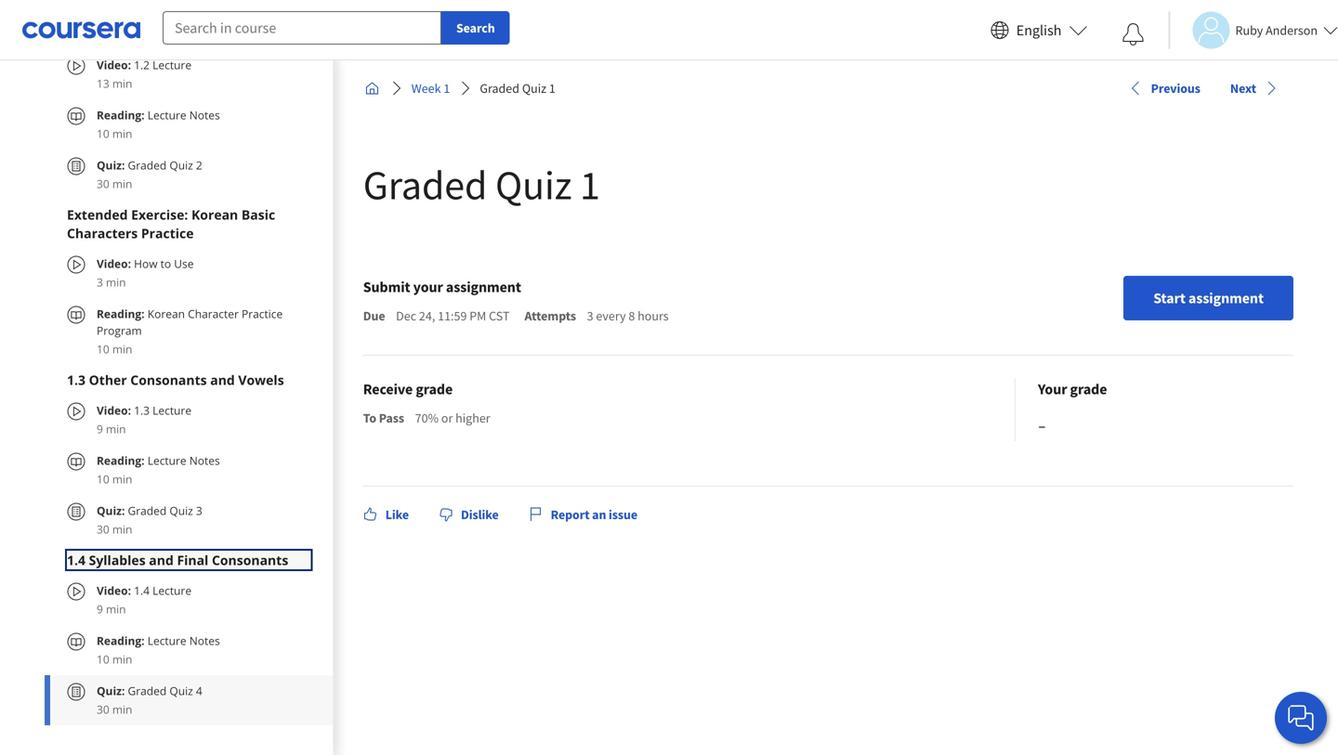 Task type: locate. For each thing, give the bounding box(es) containing it.
notes for video: 1.3 lecture 9 min
[[189, 453, 220, 469]]

every
[[596, 308, 626, 324]]

notes for video: 1.2 lecture 13 min
[[189, 107, 220, 123]]

0 vertical spatial 1.3
[[67, 371, 86, 389]]

grade
[[416, 380, 453, 399], [1071, 380, 1108, 399]]

graded quiz 1
[[480, 80, 556, 97], [363, 159, 600, 211]]

0 vertical spatial 9
[[97, 422, 103, 437]]

due
[[363, 308, 385, 324]]

1 reading: from the top
[[97, 107, 145, 123]]

3 reading: from the top
[[97, 453, 145, 469]]

lecture right 1.2
[[153, 57, 192, 73]]

assignment up pm
[[446, 278, 521, 297]]

2 horizontal spatial 1
[[580, 159, 600, 211]]

hours
[[638, 308, 669, 324]]

quiz: graded quiz 3 30 min
[[97, 503, 202, 537]]

notes
[[189, 107, 220, 123], [189, 453, 220, 469], [189, 634, 220, 649]]

quiz: inside the quiz: graded quiz 4 30 min
[[97, 684, 125, 699]]

1.3 other consonants and vowels button
[[67, 371, 311, 390]]

like button
[[356, 498, 416, 532]]

1 horizontal spatial 1.3
[[134, 403, 150, 418]]

submit
[[363, 278, 411, 297]]

1.3 left 'other'
[[67, 371, 86, 389]]

2 vertical spatial notes
[[189, 634, 220, 649]]

30 inside quiz: graded quiz 3 30 min
[[97, 522, 109, 537]]

reading: lecture notes 10 min
[[97, 107, 220, 141], [97, 453, 220, 487], [97, 634, 220, 668]]

reading: down video: 1.3 lecture 9 min
[[97, 453, 145, 469]]

and left the vowels
[[210, 371, 235, 389]]

3 left every on the top left of page
[[587, 308, 594, 324]]

2 quiz: from the top
[[97, 503, 125, 519]]

reading: lecture notes 10 min up quiz: graded quiz 3 30 min
[[97, 453, 220, 487]]

0 vertical spatial 3
[[97, 275, 103, 290]]

video:
[[97, 57, 131, 73], [97, 256, 131, 271], [97, 403, 131, 418], [97, 583, 131, 599]]

1.3 down 1.3 other consonants and vowels
[[134, 403, 150, 418]]

0 horizontal spatial korean
[[148, 306, 185, 322]]

lecture inside video: 1.4 lecture 9 min
[[153, 583, 192, 599]]

reading: down video: 1.4 lecture 9 min
[[97, 634, 145, 649]]

1 30 from the top
[[97, 176, 109, 192]]

0 vertical spatial reading: lecture notes 10 min
[[97, 107, 220, 141]]

quiz: inside quiz: graded quiz 3 30 min
[[97, 503, 125, 519]]

to pass
[[363, 410, 404, 427]]

practice down exercise:
[[141, 225, 194, 242]]

8
[[629, 308, 635, 324]]

2 30 from the top
[[97, 522, 109, 537]]

3 10 from the top
[[97, 472, 109, 487]]

3 down characters in the top of the page
[[97, 275, 103, 290]]

0 horizontal spatial 3
[[97, 275, 103, 290]]

and left final
[[149, 552, 174, 569]]

1 vertical spatial practice
[[242, 306, 283, 322]]

30 inside the quiz: graded quiz 4 30 min
[[97, 702, 109, 718]]

1 vertical spatial notes
[[189, 453, 220, 469]]

3 video: from the top
[[97, 403, 131, 418]]

10 down the program
[[97, 342, 109, 357]]

reading: down 13
[[97, 107, 145, 123]]

3 reading: lecture notes 10 min from the top
[[97, 634, 220, 668]]

1 vertical spatial 1.4
[[134, 583, 150, 599]]

grade up 70%
[[416, 380, 453, 399]]

1 vertical spatial quiz:
[[97, 503, 125, 519]]

2 reading: from the top
[[97, 306, 148, 322]]

video: for video: 1.2 lecture 13 min
[[97, 57, 131, 73]]

previous
[[1152, 80, 1201, 96]]

video: inside video: 1.4 lecture 9 min
[[97, 583, 131, 599]]

ruby
[[1236, 22, 1264, 39]]

lecture inside video: 1.2 lecture 13 min
[[153, 57, 192, 73]]

final
[[177, 552, 209, 569]]

3 notes from the top
[[189, 634, 220, 649]]

video: inside video: 1.3 lecture 9 min
[[97, 403, 131, 418]]

2 grade from the left
[[1071, 380, 1108, 399]]

video: inside video: 1.2 lecture 13 min
[[97, 57, 131, 73]]

3 30 from the top
[[97, 702, 109, 718]]

your grade
[[1038, 380, 1108, 399]]

1.4 down syllables
[[134, 583, 150, 599]]

min
[[112, 76, 132, 91], [112, 126, 132, 141], [112, 176, 132, 192], [106, 275, 126, 290], [112, 342, 132, 357], [106, 422, 126, 437], [112, 472, 132, 487], [112, 522, 132, 537], [106, 602, 126, 617], [112, 652, 132, 668], [112, 702, 132, 718]]

1 reading: lecture notes 10 min from the top
[[97, 107, 220, 141]]

0 vertical spatial practice
[[141, 225, 194, 242]]

30 for quiz: graded quiz 2 30 min
[[97, 176, 109, 192]]

1 horizontal spatial consonants
[[212, 552, 288, 569]]

practice right character at the left of the page
[[242, 306, 283, 322]]

11:59
[[438, 308, 467, 324]]

quiz: up syllables
[[97, 503, 125, 519]]

reading: lecture notes 10 min for graded quiz 3
[[97, 453, 220, 487]]

0 vertical spatial korean
[[192, 206, 238, 224]]

2 vertical spatial 30
[[97, 702, 109, 718]]

1 grade from the left
[[416, 380, 453, 399]]

lecture down video: 1.4 lecture 9 min
[[148, 634, 187, 649]]

assignment right start
[[1189, 289, 1264, 308]]

min inside video: 1.3 lecture 9 min
[[106, 422, 126, 437]]

2 vertical spatial 3
[[196, 503, 202, 519]]

0 horizontal spatial 1
[[444, 80, 450, 97]]

reading: lecture notes 10 min for graded quiz 2
[[97, 107, 220, 141]]

10 up the quiz: graded quiz 4 30 min
[[97, 652, 109, 668]]

30
[[97, 176, 109, 192], [97, 522, 109, 537], [97, 702, 109, 718]]

0 vertical spatial and
[[210, 371, 235, 389]]

graded inside quiz: graded quiz 3 30 min
[[128, 503, 167, 519]]

1 vertical spatial reading: lecture notes 10 min
[[97, 453, 220, 487]]

2 video: from the top
[[97, 256, 131, 271]]

dislike
[[461, 507, 499, 523]]

1 horizontal spatial practice
[[242, 306, 283, 322]]

reading: lecture notes 10 min for graded quiz 4
[[97, 634, 220, 668]]

an
[[592, 507, 607, 523]]

notes up 2 on the top left of the page
[[189, 107, 220, 123]]

1 horizontal spatial 3
[[196, 503, 202, 519]]

quiz inside quiz: graded quiz 2 30 min
[[170, 158, 193, 173]]

9 inside video: 1.4 lecture 9 min
[[97, 602, 103, 617]]

consonants right final
[[212, 552, 288, 569]]

1 vertical spatial 3
[[587, 308, 594, 324]]

video: inside video: how to use 3 min
[[97, 256, 131, 271]]

quiz inside quiz: graded quiz 3 30 min
[[170, 503, 193, 519]]

korean down video: how to use 3 min
[[148, 306, 185, 322]]

graded inside quiz: graded quiz 2 30 min
[[128, 158, 167, 173]]

1 vertical spatial 1.3
[[134, 403, 150, 418]]

chat with us image
[[1287, 704, 1316, 734]]

1 10 from the top
[[97, 126, 109, 141]]

9 inside video: 1.3 lecture 9 min
[[97, 422, 103, 437]]

grade right your
[[1071, 380, 1108, 399]]

graded for 1.2 lecture
[[128, 158, 167, 173]]

notes down video: 1.3 lecture 9 min
[[189, 453, 220, 469]]

grade for your grade
[[1071, 380, 1108, 399]]

week
[[412, 80, 441, 97]]

korean
[[192, 206, 238, 224], [148, 306, 185, 322]]

0 horizontal spatial and
[[149, 552, 174, 569]]

1 horizontal spatial korean
[[192, 206, 238, 224]]

1 vertical spatial 30
[[97, 522, 109, 537]]

3 up final
[[196, 503, 202, 519]]

1.4 syllables and final consonants button
[[67, 551, 311, 570]]

quiz: left 4
[[97, 684, 125, 699]]

lecture down 1.3 other consonants and vowels
[[153, 403, 192, 418]]

0 horizontal spatial 1.3
[[67, 371, 86, 389]]

graded inside the quiz: graded quiz 4 30 min
[[128, 684, 167, 699]]

1.4 inside dropdown button
[[67, 552, 86, 569]]

9 down 'other'
[[97, 422, 103, 437]]

assignment inside button
[[1189, 289, 1264, 308]]

4 10 from the top
[[97, 652, 109, 668]]

your
[[413, 278, 443, 297]]

1.4 left syllables
[[67, 552, 86, 569]]

30 for quiz: graded quiz 3 30 min
[[97, 522, 109, 537]]

1 9 from the top
[[97, 422, 103, 437]]

quiz: for quiz: graded quiz 3 30 min
[[97, 503, 125, 519]]

graded for 1.4 lecture
[[128, 684, 167, 699]]

extended exercise: korean basic characters practice button
[[67, 205, 311, 243]]

1 vertical spatial korean
[[148, 306, 185, 322]]

and
[[210, 371, 235, 389], [149, 552, 174, 569]]

9 for video: 1.3 lecture 9 min
[[97, 422, 103, 437]]

min inside video: 1.2 lecture 13 min
[[112, 76, 132, 91]]

4 reading: from the top
[[97, 634, 145, 649]]

practice
[[141, 225, 194, 242], [242, 306, 283, 322]]

4 video: from the top
[[97, 583, 131, 599]]

report
[[551, 507, 590, 523]]

3 inside video: how to use 3 min
[[97, 275, 103, 290]]

lecture down video: 1.2 lecture 13 min on the top left of page
[[148, 107, 187, 123]]

0 vertical spatial notes
[[189, 107, 220, 123]]

reading: for 1.4 lecture
[[97, 634, 145, 649]]

video: 1.3 lecture 9 min
[[97, 403, 192, 437]]

1.4
[[67, 552, 86, 569], [134, 583, 150, 599]]

reading:
[[97, 107, 145, 123], [97, 306, 148, 322], [97, 453, 145, 469], [97, 634, 145, 649]]

10 down 13
[[97, 126, 109, 141]]

9 down syllables
[[97, 602, 103, 617]]

0 horizontal spatial grade
[[416, 380, 453, 399]]

30 for quiz: graded quiz 4 30 min
[[97, 702, 109, 718]]

quiz: for quiz: graded quiz 2 30 min
[[97, 158, 125, 173]]

video: 1.2 lecture 13 min
[[97, 57, 192, 91]]

notes up 4
[[189, 634, 220, 649]]

reading: up the program
[[97, 306, 148, 322]]

search button
[[442, 11, 510, 45]]

1 horizontal spatial grade
[[1071, 380, 1108, 399]]

30 inside quiz: graded quiz 2 30 min
[[97, 176, 109, 192]]

video: down syllables
[[97, 583, 131, 599]]

1.3 other consonants and vowels
[[67, 371, 284, 389]]

1 horizontal spatial and
[[210, 371, 235, 389]]

2 reading: lecture notes 10 min from the top
[[97, 453, 220, 487]]

min inside quiz: graded quiz 2 30 min
[[112, 176, 132, 192]]

0 vertical spatial graded quiz 1
[[480, 80, 556, 97]]

lecture
[[153, 57, 192, 73], [148, 107, 187, 123], [153, 403, 192, 418], [148, 453, 187, 469], [153, 583, 192, 599], [148, 634, 187, 649]]

0 horizontal spatial practice
[[141, 225, 194, 242]]

start assignment
[[1154, 289, 1264, 308]]

reading: lecture notes 10 min up the quiz: graded quiz 4 30 min
[[97, 634, 220, 668]]

quiz:
[[97, 158, 125, 173], [97, 503, 125, 519], [97, 684, 125, 699]]

2 horizontal spatial 3
[[587, 308, 594, 324]]

10 up quiz: graded quiz 3 30 min
[[97, 472, 109, 487]]

0 vertical spatial 30
[[97, 176, 109, 192]]

1.3
[[67, 371, 86, 389], [134, 403, 150, 418]]

1 quiz: from the top
[[97, 158, 125, 173]]

1 horizontal spatial 1.4
[[134, 583, 150, 599]]

quiz inside the quiz: graded quiz 4 30 min
[[170, 684, 193, 699]]

min inside the quiz: graded quiz 4 30 min
[[112, 702, 132, 718]]

quiz
[[522, 80, 547, 97], [170, 158, 193, 173], [496, 159, 572, 211], [170, 503, 193, 519], [170, 684, 193, 699]]

2 vertical spatial quiz:
[[97, 684, 125, 699]]

2 vertical spatial reading: lecture notes 10 min
[[97, 634, 220, 668]]

receive grade
[[363, 380, 453, 399]]

video: up 13
[[97, 57, 131, 73]]

0 horizontal spatial consonants
[[130, 371, 207, 389]]

quiz: graded quiz 4 30 min
[[97, 684, 202, 718]]

quiz for video: 1.4 lecture 9 min
[[170, 684, 193, 699]]

quiz: inside quiz: graded quiz 2 30 min
[[97, 158, 125, 173]]

reading: for 1.2 lecture
[[97, 107, 145, 123]]

show notifications image
[[1123, 23, 1145, 46]]

reading: lecture notes 10 min up quiz: graded quiz 2 30 min
[[97, 107, 220, 141]]

0 vertical spatial consonants
[[130, 371, 207, 389]]

assignment
[[446, 278, 521, 297], [1189, 289, 1264, 308]]

1 notes from the top
[[189, 107, 220, 123]]

2 9 from the top
[[97, 602, 103, 617]]

lecture down 1.4 syllables and final consonants
[[153, 583, 192, 599]]

to
[[363, 410, 377, 427]]

1
[[444, 80, 450, 97], [549, 80, 556, 97], [580, 159, 600, 211]]

3 quiz: from the top
[[97, 684, 125, 699]]

video: down 'other'
[[97, 403, 131, 418]]

korean inside extended exercise: korean basic characters practice
[[192, 206, 238, 224]]

week 1
[[412, 80, 450, 97]]

start assignment button
[[1124, 276, 1294, 321]]

0 horizontal spatial 1.4
[[67, 552, 86, 569]]

korean left basic
[[192, 206, 238, 224]]

1 vertical spatial and
[[149, 552, 174, 569]]

1 vertical spatial 9
[[97, 602, 103, 617]]

video: left the how
[[97, 256, 131, 271]]

3
[[97, 275, 103, 290], [587, 308, 594, 324], [196, 503, 202, 519]]

1.3 inside video: 1.3 lecture 9 min
[[134, 403, 150, 418]]

1.4 syllables and final consonants
[[67, 552, 288, 569]]

2 notes from the top
[[189, 453, 220, 469]]

quiz: up extended
[[97, 158, 125, 173]]

consonants up video: 1.3 lecture 9 min
[[130, 371, 207, 389]]

1 horizontal spatial assignment
[[1189, 289, 1264, 308]]

0 vertical spatial quiz:
[[97, 158, 125, 173]]

0 vertical spatial 1.4
[[67, 552, 86, 569]]

1 video: from the top
[[97, 57, 131, 73]]



Task type: describe. For each thing, give the bounding box(es) containing it.
dec
[[396, 308, 417, 324]]

or
[[441, 410, 453, 427]]

grade for receive grade
[[416, 380, 453, 399]]

lecture inside video: 1.3 lecture 9 min
[[153, 403, 192, 418]]

previous button
[[1122, 71, 1209, 105]]

submit your assignment
[[363, 278, 521, 297]]

min inside quiz: graded quiz 3 30 min
[[112, 522, 132, 537]]

exercise:
[[131, 206, 188, 224]]

3 every 8 hours
[[587, 308, 669, 324]]

-
[[1038, 409, 1046, 441]]

min inside video: 1.4 lecture 9 min
[[106, 602, 126, 617]]

video: how to use 3 min
[[97, 256, 194, 290]]

10 min
[[97, 342, 132, 357]]

ruby anderson
[[1236, 22, 1318, 39]]

quiz: graded quiz 2 30 min
[[97, 158, 202, 192]]

your
[[1038, 380, 1068, 399]]

next
[[1231, 80, 1257, 96]]

ruby anderson button
[[1169, 12, 1339, 49]]

search
[[456, 20, 495, 36]]

pass
[[379, 410, 404, 427]]

korean character practice program
[[97, 306, 283, 338]]

to
[[161, 256, 171, 271]]

quiz for video: 1.2 lecture 13 min
[[170, 158, 193, 173]]

dec 24, 11:59 pm cst
[[396, 308, 510, 324]]

syllables
[[89, 552, 146, 569]]

week 1 link
[[404, 72, 458, 105]]

70% or higher
[[415, 410, 491, 427]]

how
[[134, 256, 158, 271]]

video: for video: 1.3 lecture 9 min
[[97, 403, 131, 418]]

dislike button
[[431, 498, 506, 532]]

10 for video: 1.4 lecture 9 min
[[97, 652, 109, 668]]

cst
[[489, 308, 510, 324]]

24,
[[419, 308, 435, 324]]

1.4 inside video: 1.4 lecture 9 min
[[134, 583, 150, 599]]

home image
[[365, 81, 380, 96]]

practice inside extended exercise: korean basic characters practice
[[141, 225, 194, 242]]

program
[[97, 323, 142, 338]]

practice inside korean character practice program
[[242, 306, 283, 322]]

10 for video: 1.2 lecture 13 min
[[97, 126, 109, 141]]

9 for video: 1.4 lecture 9 min
[[97, 602, 103, 617]]

characters
[[67, 225, 138, 242]]

notes for video: 1.4 lecture 9 min
[[189, 634, 220, 649]]

1.3 inside dropdown button
[[67, 371, 86, 389]]

use
[[174, 256, 194, 271]]

extended exercise: korean basic characters practice
[[67, 206, 275, 242]]

video: 1.4 lecture 9 min
[[97, 583, 192, 617]]

2
[[196, 158, 202, 173]]

graded quiz 1 link
[[473, 72, 563, 105]]

quiz for video: 1.3 lecture 9 min
[[170, 503, 193, 519]]

1.2
[[134, 57, 150, 73]]

video: for video: how to use 3 min
[[97, 256, 131, 271]]

3 inside quiz: graded quiz 3 30 min
[[196, 503, 202, 519]]

pm
[[470, 308, 487, 324]]

1 vertical spatial consonants
[[212, 552, 288, 569]]

coursera image
[[22, 15, 140, 45]]

higher
[[456, 410, 491, 427]]

1 horizontal spatial 1
[[549, 80, 556, 97]]

video: for video: 1.4 lecture 9 min
[[97, 583, 131, 599]]

extended
[[67, 206, 128, 224]]

basic
[[242, 206, 275, 224]]

anderson
[[1266, 22, 1318, 39]]

quiz: for quiz: graded quiz 4 30 min
[[97, 684, 125, 699]]

start
[[1154, 289, 1186, 308]]

Search in course text field
[[163, 11, 442, 45]]

report an issue
[[551, 507, 638, 523]]

like
[[386, 507, 409, 523]]

english button
[[983, 0, 1096, 60]]

other
[[89, 371, 127, 389]]

korean inside korean character practice program
[[148, 306, 185, 322]]

min inside video: how to use 3 min
[[106, 275, 126, 290]]

character
[[188, 306, 239, 322]]

10 for video: 1.3 lecture 9 min
[[97, 472, 109, 487]]

2 10 from the top
[[97, 342, 109, 357]]

issue
[[609, 507, 638, 523]]

13
[[97, 76, 109, 91]]

graded for 1.3 lecture
[[128, 503, 167, 519]]

quiz inside graded quiz 1 link
[[522, 80, 547, 97]]

4
[[196, 684, 202, 699]]

lecture down video: 1.3 lecture 9 min
[[148, 453, 187, 469]]

70%
[[415, 410, 439, 427]]

report an issue button
[[521, 498, 645, 532]]

reading: for 1.3 lecture
[[97, 453, 145, 469]]

0 horizontal spatial assignment
[[446, 278, 521, 297]]

1 vertical spatial graded quiz 1
[[363, 159, 600, 211]]

vowels
[[238, 371, 284, 389]]

attempts
[[525, 308, 576, 324]]

next button
[[1223, 71, 1287, 105]]

english
[[1017, 21, 1062, 40]]

receive
[[363, 380, 413, 399]]



Task type: vqa. For each thing, say whether or not it's contained in the screenshot.
assignment to the right
yes



